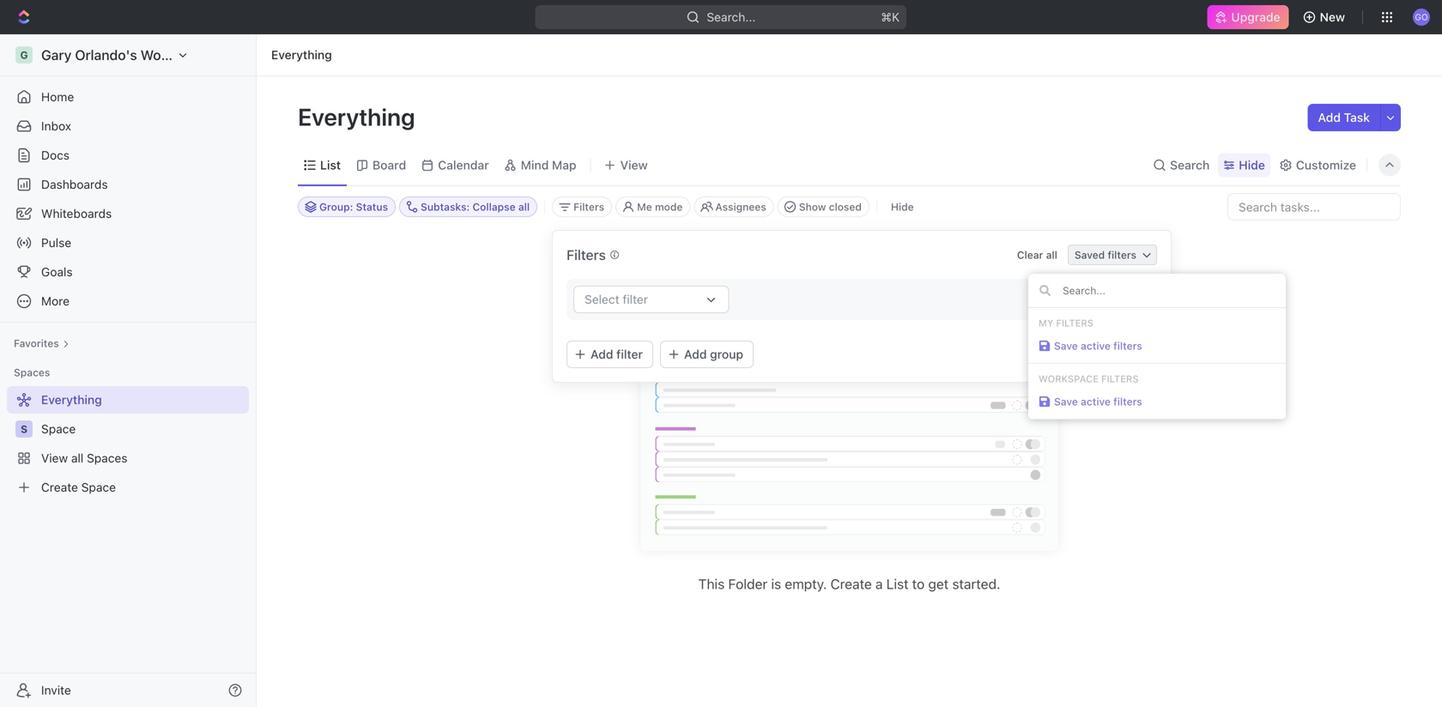 Task type: vqa. For each thing, say whether or not it's contained in the screenshot.
client
no



Task type: describe. For each thing, give the bounding box(es) containing it.
filters inside "filters" dropdown button
[[573, 201, 604, 213]]

upgrade
[[1231, 10, 1280, 24]]

2 save active filters from the top
[[1054, 396, 1142, 408]]

saved filters button
[[1068, 245, 1157, 265]]

filters for workspace
[[1101, 373, 1139, 385]]

calendar
[[438, 158, 489, 172]]

0 vertical spatial everything
[[271, 48, 332, 62]]

mind map
[[521, 158, 576, 172]]

folder
[[728, 576, 768, 592]]

add filter
[[591, 347, 643, 361]]

search button
[[1148, 153, 1215, 177]]

goals link
[[7, 258, 249, 286]]

clear
[[1017, 249, 1043, 261]]

invite
[[41, 683, 71, 697]]

1 vertical spatial list
[[886, 576, 909, 592]]

filters down workspace filters
[[1113, 396, 1142, 408]]

inbox link
[[7, 112, 249, 140]]

saved
[[1075, 249, 1105, 261]]

to
[[912, 576, 925, 592]]

⌘k
[[881, 10, 900, 24]]

favorites button
[[7, 333, 76, 354]]

clear all button
[[1010, 245, 1064, 265]]

board
[[373, 158, 406, 172]]

board link
[[369, 153, 406, 177]]

filters up the select
[[567, 247, 609, 263]]

1 active from the top
[[1081, 340, 1111, 352]]

is
[[771, 576, 781, 592]]

calendar link
[[434, 153, 489, 177]]

task
[[1344, 110, 1370, 124]]

my filters
[[1039, 318, 1094, 329]]

1 save from the top
[[1054, 340, 1078, 352]]

add task button
[[1308, 104, 1380, 131]]

filters up workspace filters
[[1113, 340, 1142, 352]]

clear all
[[1017, 249, 1057, 261]]

add task
[[1318, 110, 1370, 124]]

select filter button
[[573, 286, 729, 313]]

add for add task
[[1318, 110, 1341, 124]]

filters inside button
[[1108, 249, 1137, 261]]

add group button
[[660, 341, 754, 368]]

mind map link
[[517, 153, 576, 177]]

pulse link
[[7, 229, 249, 257]]

add for add group
[[684, 347, 707, 361]]

whiteboards link
[[7, 200, 249, 227]]

customize button
[[1274, 153, 1361, 177]]

hide inside dropdown button
[[1239, 158, 1265, 172]]

assignees
[[715, 201, 766, 213]]

filter for add filter
[[616, 347, 643, 361]]

mind
[[521, 158, 549, 172]]

1 vertical spatial everything
[[298, 103, 420, 131]]

select
[[585, 292, 619, 306]]

add for add filter
[[591, 347, 613, 361]]



Task type: locate. For each thing, give the bounding box(es) containing it.
search
[[1170, 158, 1210, 172]]

0 horizontal spatial hide
[[891, 201, 914, 213]]

group
[[710, 347, 743, 361]]

whiteboards
[[41, 206, 112, 221]]

1 horizontal spatial list
[[886, 576, 909, 592]]

filter inside button
[[616, 347, 643, 361]]

new button
[[1296, 3, 1355, 31]]

filter
[[623, 292, 648, 306], [616, 347, 643, 361]]

list right a
[[886, 576, 909, 592]]

everything
[[271, 48, 332, 62], [298, 103, 420, 131]]

workspace filters
[[1039, 373, 1139, 385]]

active down workspace filters
[[1081, 396, 1111, 408]]

tree inside sidebar navigation
[[7, 386, 249, 501]]

hide
[[1239, 158, 1265, 172], [891, 201, 914, 213]]

1 vertical spatial active
[[1081, 396, 1111, 408]]

sidebar navigation
[[0, 34, 257, 707]]

save down workspace
[[1054, 396, 1078, 408]]

Search... field
[[1061, 284, 1275, 297]]

dashboards link
[[7, 171, 249, 198]]

filter for select filter
[[623, 292, 648, 306]]

0 horizontal spatial list
[[320, 158, 341, 172]]

add left group
[[684, 347, 707, 361]]

filter right the select
[[623, 292, 648, 306]]

add left "task"
[[1318, 110, 1341, 124]]

filter inside dropdown button
[[623, 292, 648, 306]]

get
[[928, 576, 949, 592]]

active
[[1081, 340, 1111, 352], [1081, 396, 1111, 408]]

hide button
[[1218, 153, 1270, 177]]

dashboards
[[41, 177, 108, 191]]

1 vertical spatial save
[[1054, 396, 1078, 408]]

add filter button
[[567, 341, 653, 368]]

save active filters
[[1054, 340, 1142, 352], [1054, 396, 1142, 408]]

new
[[1320, 10, 1345, 24]]

filters right saved
[[1108, 249, 1137, 261]]

1 horizontal spatial filters
[[1056, 318, 1094, 329]]

home link
[[7, 83, 249, 111]]

0 horizontal spatial filters
[[573, 201, 604, 213]]

0 vertical spatial list
[[320, 158, 341, 172]]

list link
[[317, 153, 341, 177]]

my
[[1039, 318, 1054, 329]]

1 vertical spatial filters
[[1056, 318, 1094, 329]]

select filter
[[585, 292, 648, 306]]

pulse
[[41, 236, 71, 250]]

save
[[1054, 340, 1078, 352], [1054, 396, 1078, 408]]

0 vertical spatial filters
[[573, 201, 604, 213]]

save active filters down workspace filters
[[1054, 396, 1142, 408]]

map
[[552, 158, 576, 172]]

save active filters up workspace filters
[[1054, 340, 1142, 352]]

active up workspace filters
[[1081, 340, 1111, 352]]

spaces
[[14, 367, 50, 379]]

list
[[320, 158, 341, 172], [886, 576, 909, 592]]

search...
[[707, 10, 756, 24]]

filters
[[573, 201, 604, 213], [1056, 318, 1094, 329], [1101, 373, 1139, 385]]

1 horizontal spatial hide
[[1239, 158, 1265, 172]]

this folder is empty. create a list to get started.
[[698, 576, 1000, 592]]

a
[[875, 576, 883, 592]]

tree
[[7, 386, 249, 501]]

started.
[[952, 576, 1000, 592]]

2 horizontal spatial filters
[[1101, 373, 1139, 385]]

workspace
[[1039, 373, 1099, 385]]

2 active from the top
[[1081, 396, 1111, 408]]

1 vertical spatial save active filters
[[1054, 396, 1142, 408]]

0 vertical spatial save
[[1054, 340, 1078, 352]]

saved filters
[[1075, 249, 1137, 261]]

1 save active filters from the top
[[1054, 340, 1142, 352]]

assignees button
[[694, 197, 774, 217]]

1 horizontal spatial add
[[684, 347, 707, 361]]

docs link
[[7, 142, 249, 169]]

filters right my at the top right
[[1056, 318, 1094, 329]]

add group
[[684, 347, 743, 361]]

hide button
[[884, 197, 921, 217]]

home
[[41, 90, 74, 104]]

this
[[698, 576, 725, 592]]

0 vertical spatial active
[[1081, 340, 1111, 352]]

Search tasks... text field
[[1228, 194, 1400, 220]]

1 vertical spatial filter
[[616, 347, 643, 361]]

0 vertical spatial hide
[[1239, 158, 1265, 172]]

2 horizontal spatial add
[[1318, 110, 1341, 124]]

everything link
[[267, 45, 336, 65]]

filters button
[[552, 197, 612, 217]]

1 vertical spatial hide
[[891, 201, 914, 213]]

0 vertical spatial filter
[[623, 292, 648, 306]]

goals
[[41, 265, 73, 279]]

save down my filters
[[1054, 340, 1078, 352]]

favorites
[[14, 337, 59, 349]]

filter down select filter
[[616, 347, 643, 361]]

0 horizontal spatial add
[[591, 347, 613, 361]]

list left board link
[[320, 158, 341, 172]]

2 vertical spatial filters
[[1101, 373, 1139, 385]]

customize
[[1296, 158, 1356, 172]]

all
[[1046, 249, 1057, 261]]

create
[[830, 576, 872, 592]]

filters down map
[[573, 201, 604, 213]]

filters
[[567, 247, 609, 263], [1108, 249, 1137, 261], [1113, 340, 1142, 352], [1113, 396, 1142, 408]]

filters for my
[[1056, 318, 1094, 329]]

docs
[[41, 148, 70, 162]]

filters right workspace
[[1101, 373, 1139, 385]]

inbox
[[41, 119, 71, 133]]

0 vertical spatial save active filters
[[1054, 340, 1142, 352]]

empty.
[[785, 576, 827, 592]]

2 save from the top
[[1054, 396, 1078, 408]]

hide inside button
[[891, 201, 914, 213]]

add
[[1318, 110, 1341, 124], [591, 347, 613, 361], [684, 347, 707, 361]]

upgrade link
[[1207, 5, 1289, 29]]

add down the select
[[591, 347, 613, 361]]



